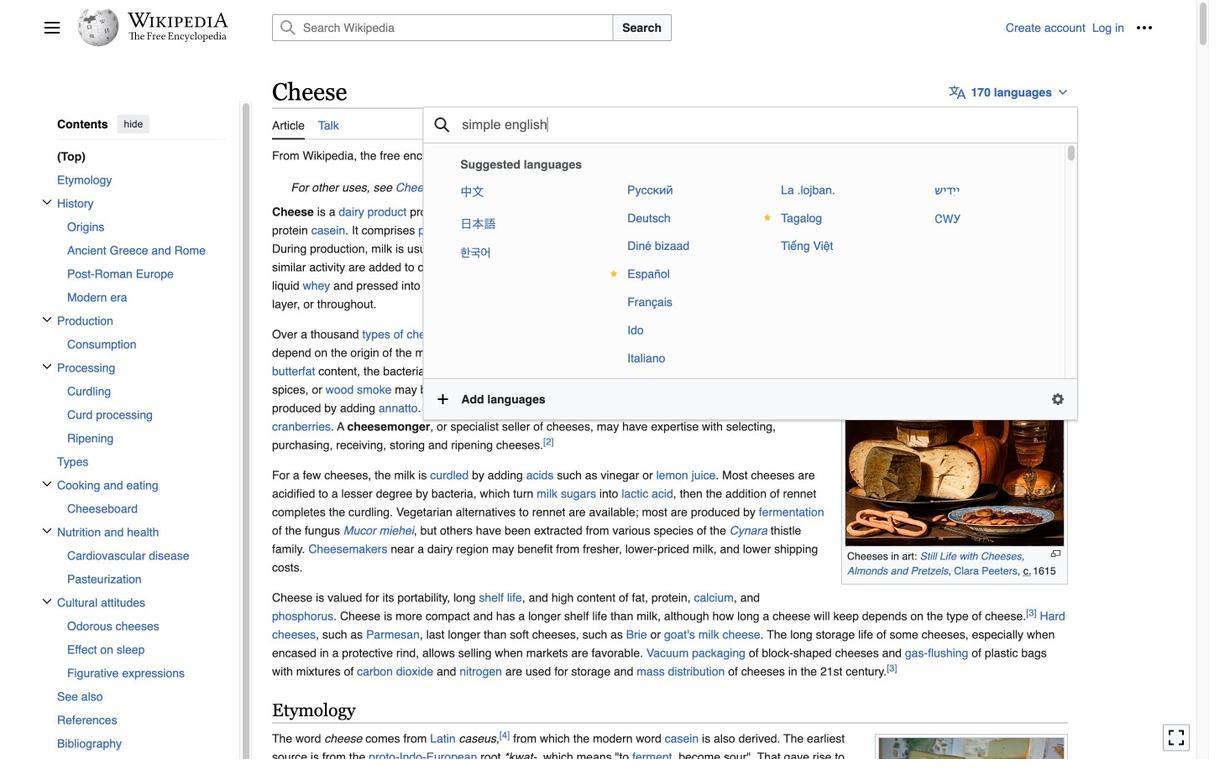 Task type: locate. For each thing, give the bounding box(es) containing it.
x small image
[[42, 315, 52, 325], [42, 362, 52, 372], [42, 526, 52, 536]]

wikipedia image
[[128, 13, 228, 28]]

0 vertical spatial x small image
[[42, 315, 52, 325]]

x small image
[[42, 197, 52, 207], [42, 479, 52, 489], [42, 597, 52, 607]]

note
[[272, 179, 1068, 197]]

1 vertical spatial x small image
[[42, 362, 52, 372]]

listen to this article image
[[1051, 149, 1068, 162]]

Search Wikipedia search field
[[272, 14, 613, 41]]

main content
[[265, 76, 1153, 760]]

the free encyclopedia image
[[129, 32, 227, 43]]

Search for a language text field
[[460, 112, 1060, 138]]

2 vertical spatial x small image
[[42, 597, 52, 607]]

0 vertical spatial x small image
[[42, 197, 52, 207]]

None text field
[[460, 112, 1060, 138]]

1 vertical spatial x small image
[[42, 479, 52, 489]]

2 vertical spatial x small image
[[42, 526, 52, 536]]

2 x small image from the top
[[42, 362, 52, 372]]

3 x small image from the top
[[42, 526, 52, 536]]

None search field
[[252, 14, 1006, 41]]



Task type: describe. For each thing, give the bounding box(es) containing it.
log in and more options image
[[1136, 19, 1153, 36]]

personal tools navigation
[[1006, 14, 1158, 41]]

1 x small image from the top
[[42, 197, 52, 207]]

2 x small image from the top
[[42, 479, 52, 489]]

3 x small image from the top
[[42, 597, 52, 607]]

language progressive image
[[949, 84, 966, 101]]

menu image
[[44, 19, 60, 36]]

fullscreen image
[[1168, 730, 1185, 747]]

1 x small image from the top
[[42, 315, 52, 325]]



Task type: vqa. For each thing, say whether or not it's contained in the screenshot.
find
no



